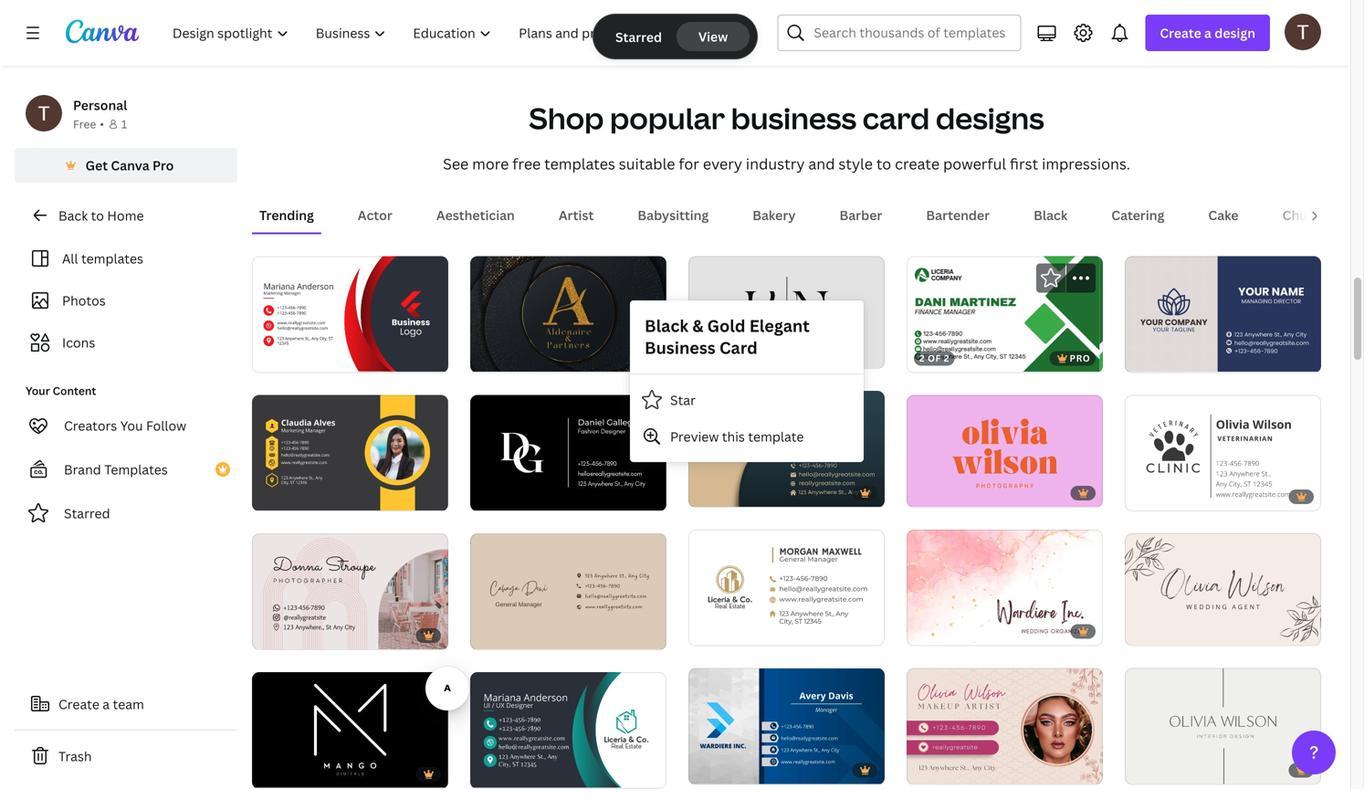 Task type: describe. For each thing, give the bounding box(es) containing it.
bakery
[[753, 206, 796, 224]]

content
[[53, 383, 96, 398]]

Search search field
[[814, 16, 1010, 50]]

free •
[[73, 116, 104, 132]]

icons link
[[26, 325, 227, 360]]

bartender
[[927, 206, 990, 224]]

1 of 2 for 'blue and white elegant business card' image
[[483, 767, 513, 780]]

minimalist beige interior designer business card image
[[1126, 669, 1322, 784]]

templates inside 'link'
[[81, 250, 143, 267]]

first
[[1010, 154, 1039, 174]]

black button
[[1027, 198, 1076, 233]]

team
[[113, 696, 144, 713]]

cake button
[[1202, 198, 1247, 233]]

actor button
[[351, 198, 400, 233]]

style
[[839, 154, 873, 174]]

brand templates link
[[15, 451, 238, 488]]

for
[[679, 154, 700, 174]]

black for black & gold elegant business card
[[645, 315, 689, 337]]

back to home link
[[15, 197, 238, 234]]

star button
[[630, 382, 864, 418]]

navy and brown modern business card image
[[689, 391, 885, 507]]

trash
[[58, 748, 92, 765]]

green and white modern business card - page 2 image
[[1079, 256, 1276, 372]]

grey black modern elegant name initials monogram business card image
[[689, 256, 885, 368]]

catering button
[[1105, 198, 1172, 233]]

home
[[107, 207, 144, 224]]

designs
[[936, 98, 1045, 138]]

suitable
[[619, 154, 676, 174]]

trash link
[[15, 738, 238, 775]]

brown  business card image
[[471, 534, 667, 649]]

this
[[722, 428, 745, 445]]

card
[[720, 337, 758, 359]]

babysitting button
[[631, 198, 716, 233]]

create
[[895, 154, 940, 174]]

black & gold elegant business card
[[645, 315, 810, 359]]

pro
[[1070, 352, 1091, 364]]

industry
[[746, 154, 805, 174]]

1 vertical spatial to
[[91, 207, 104, 224]]

every
[[703, 154, 743, 174]]

bakery button
[[746, 198, 803, 233]]

powerful
[[944, 154, 1007, 174]]

templates
[[104, 461, 168, 478]]

babysitting
[[638, 206, 709, 224]]

pink modern wedding organizer business card image
[[907, 530, 1104, 646]]

create a team button
[[15, 686, 238, 723]]

pro
[[153, 157, 174, 174]]

see more free templates suitable for every industry and style to create powerful first impressions.
[[443, 154, 1131, 174]]

you
[[120, 417, 143, 434]]

create a design
[[1161, 24, 1256, 42]]

pink aesthetic handwritten wedding agent business card image
[[1126, 534, 1322, 646]]

black for black
[[1034, 206, 1068, 224]]

business
[[645, 337, 716, 359]]

and
[[809, 154, 835, 174]]

create for create a team
[[58, 696, 99, 713]]

1 horizontal spatial to
[[877, 154, 892, 174]]

get canva pro
[[86, 157, 174, 174]]

black & gold elegant business card image
[[471, 256, 667, 372]]

artist button
[[552, 198, 601, 233]]

business
[[732, 98, 857, 138]]

back
[[58, 207, 88, 224]]

view
[[699, 28, 728, 45]]

nude minimalist beauty feminine makeup artist business card image
[[907, 669, 1104, 784]]

blue minimalist corporate business card image
[[689, 669, 885, 784]]

•
[[100, 116, 104, 132]]

top level navigation element
[[161, 15, 734, 51]]

professional business card image
[[252, 395, 449, 511]]

design
[[1215, 24, 1256, 42]]

personal
[[73, 96, 127, 114]]

starred inside status
[[616, 28, 662, 46]]

follow
[[146, 417, 186, 434]]

free
[[73, 116, 96, 132]]

1 of 2 for pink modern wedding organizer business card image
[[920, 625, 950, 637]]

preview this template link
[[630, 418, 864, 455]]

church
[[1283, 206, 1329, 224]]

brand
[[64, 461, 101, 478]]

gold
[[708, 315, 746, 337]]

creators you follow
[[64, 417, 186, 434]]

trending button
[[252, 198, 321, 233]]

view button
[[677, 22, 750, 51]]



Task type: vqa. For each thing, say whether or not it's contained in the screenshot.
blue and white elegant business card image
yes



Task type: locate. For each thing, give the bounding box(es) containing it.
blue grey minimalist modern business card image
[[1126, 256, 1322, 372]]

black and white dog cat veterinary clinic veterinarian single-side business card image
[[1126, 395, 1322, 511]]

black inside black & gold elegant business card
[[645, 315, 689, 337]]

a for design
[[1205, 24, 1212, 42]]

popular
[[610, 98, 726, 138]]

1 vertical spatial a
[[103, 696, 110, 713]]

create a team
[[58, 696, 144, 713]]

all
[[62, 250, 78, 267]]

photos
[[62, 292, 106, 309]]

template
[[749, 428, 804, 445]]

create inside dropdown button
[[1161, 24, 1202, 42]]

a inside dropdown button
[[1205, 24, 1212, 42]]

1 of 2 for blue minimalist corporate business card image
[[702, 763, 732, 776]]

of
[[273, 351, 286, 363], [1146, 351, 1160, 363], [491, 352, 505, 364], [928, 352, 942, 364], [710, 486, 723, 498], [273, 490, 286, 502], [928, 625, 942, 637], [710, 763, 723, 776], [928, 763, 942, 776], [491, 767, 505, 780]]

photos link
[[26, 283, 227, 318]]

to right back
[[91, 207, 104, 224]]

0 vertical spatial starred
[[616, 28, 662, 46]]

0 horizontal spatial create
[[58, 696, 99, 713]]

1 vertical spatial templates
[[81, 250, 143, 267]]

0 horizontal spatial a
[[103, 696, 110, 713]]

0 horizontal spatial templates
[[81, 250, 143, 267]]

black down first
[[1034, 206, 1068, 224]]

see
[[443, 154, 469, 174]]

templates down shop
[[545, 154, 616, 174]]

1 vertical spatial create
[[58, 696, 99, 713]]

a left design
[[1205, 24, 1212, 42]]

get
[[86, 157, 108, 174]]

2 of 2 link
[[883, 256, 1276, 373]]

0 vertical spatial to
[[877, 154, 892, 174]]

0 vertical spatial templates
[[545, 154, 616, 174]]

free
[[513, 154, 541, 174]]

black & white m letter business card design brand identity for digital studio design company image
[[252, 673, 449, 788]]

create for create a design
[[1161, 24, 1202, 42]]

create
[[1161, 24, 1202, 42], [58, 696, 99, 713]]

to right style
[[877, 154, 892, 174]]

barber
[[840, 206, 883, 224]]

your
[[26, 383, 50, 398]]

&
[[693, 315, 704, 337]]

status
[[594, 15, 757, 58]]

a
[[1205, 24, 1212, 42], [103, 696, 110, 713]]

0 vertical spatial black
[[1034, 206, 1068, 224]]

1 horizontal spatial create
[[1161, 24, 1202, 42]]

brand templates
[[64, 461, 168, 478]]

black left &
[[645, 315, 689, 337]]

black
[[1034, 206, 1068, 224], [645, 315, 689, 337]]

elegant
[[750, 315, 810, 337]]

None search field
[[778, 15, 1022, 51]]

star
[[671, 391, 696, 409]]

catering
[[1112, 206, 1165, 224]]

1 of 2 for navy and brown modern business card 'image'
[[702, 486, 732, 498]]

actor
[[358, 206, 393, 224]]

terry turtle image
[[1285, 13, 1322, 50]]

create left 'team'
[[58, 696, 99, 713]]

a inside button
[[103, 696, 110, 713]]

church button
[[1276, 198, 1336, 233]]

starred inside "starred" link
[[64, 505, 110, 522]]

1 horizontal spatial black
[[1034, 206, 1068, 224]]

1 horizontal spatial templates
[[545, 154, 616, 174]]

creators
[[64, 417, 117, 434]]

orange modern fun photography business card image
[[907, 395, 1104, 507]]

starred left view
[[616, 28, 662, 46]]

templates
[[545, 154, 616, 174], [81, 250, 143, 267]]

0 vertical spatial create
[[1161, 24, 1202, 42]]

1
[[121, 116, 127, 132], [265, 351, 270, 363], [1138, 351, 1144, 363], [483, 352, 489, 364], [702, 486, 707, 498], [265, 490, 270, 502], [920, 625, 925, 637], [702, 763, 707, 776], [920, 763, 925, 776], [483, 767, 489, 780]]

canva
[[111, 157, 150, 174]]

your content
[[26, 383, 96, 398]]

create left design
[[1161, 24, 1202, 42]]

create a design button
[[1146, 15, 1271, 51]]

more
[[472, 154, 509, 174]]

create inside button
[[58, 696, 99, 713]]

back to home
[[58, 207, 144, 224]]

starred down brand
[[64, 505, 110, 522]]

1 horizontal spatial starred
[[616, 28, 662, 46]]

2 of 2
[[920, 352, 950, 364]]

2
[[289, 351, 295, 363], [1163, 351, 1168, 363], [508, 352, 513, 364], [920, 352, 926, 364], [945, 352, 950, 364], [726, 486, 732, 498], [289, 490, 295, 502], [944, 625, 950, 637], [726, 763, 732, 776], [944, 763, 950, 776], [508, 767, 513, 780]]

get canva pro button
[[15, 148, 238, 183]]

1 of 2 for nude minimalist beauty feminine makeup artist business card image
[[920, 763, 950, 776]]

shop
[[529, 98, 604, 138]]

trending
[[259, 206, 314, 224]]

impressions.
[[1042, 154, 1131, 174]]

to
[[877, 154, 892, 174], [91, 207, 104, 224]]

preview this template
[[671, 428, 804, 445]]

0 horizontal spatial black
[[645, 315, 689, 337]]

icons
[[62, 334, 95, 351]]

a for team
[[103, 696, 110, 713]]

status containing view
[[594, 15, 757, 58]]

card
[[863, 98, 930, 138]]

a left 'team'
[[103, 696, 110, 713]]

green and white modern business card image
[[883, 256, 1079, 372]]

black and white simple personal business card image
[[471, 395, 667, 511]]

1 of 2 for blue grey minimalist modern business card image
[[1138, 351, 1168, 363]]

1 horizontal spatial a
[[1205, 24, 1212, 42]]

0 horizontal spatial to
[[91, 207, 104, 224]]

aesthetician button
[[429, 198, 522, 233]]

1 of 2 link
[[252, 256, 449, 372], [471, 256, 667, 373], [1126, 256, 1322, 372], [689, 391, 885, 507], [252, 395, 449, 511], [907, 530, 1104, 646], [689, 669, 885, 784], [907, 669, 1104, 784], [471, 672, 667, 788]]

pink feminine beautiful business women photo salon nail art hair dresser jewelry business cards image
[[252, 534, 449, 649]]

all templates link
[[26, 241, 227, 276]]

cake
[[1209, 206, 1239, 224]]

simple corporate business card image
[[689, 530, 885, 646]]

starred link
[[15, 495, 238, 532]]

1 vertical spatial black
[[645, 315, 689, 337]]

0 horizontal spatial starred
[[64, 505, 110, 522]]

aesthetician
[[437, 206, 515, 224]]

0 vertical spatial a
[[1205, 24, 1212, 42]]

1 vertical spatial starred
[[64, 505, 110, 522]]

preview
[[671, 428, 719, 445]]

black inside button
[[1034, 206, 1068, 224]]

artist
[[559, 206, 594, 224]]

red black creative modern business card image
[[252, 256, 449, 372]]

bartender button
[[919, 198, 998, 233]]

1 of 2
[[265, 351, 295, 363], [1138, 351, 1168, 363], [483, 352, 513, 364], [702, 486, 732, 498], [265, 490, 295, 502], [920, 625, 950, 637], [702, 763, 732, 776], [920, 763, 950, 776], [483, 767, 513, 780]]

creators you follow link
[[15, 407, 238, 444]]

shop popular business card designs
[[529, 98, 1045, 138]]

blue and white elegant business card image
[[471, 673, 667, 788]]

all templates
[[62, 250, 143, 267]]

templates right the all
[[81, 250, 143, 267]]

barber button
[[833, 198, 890, 233]]



